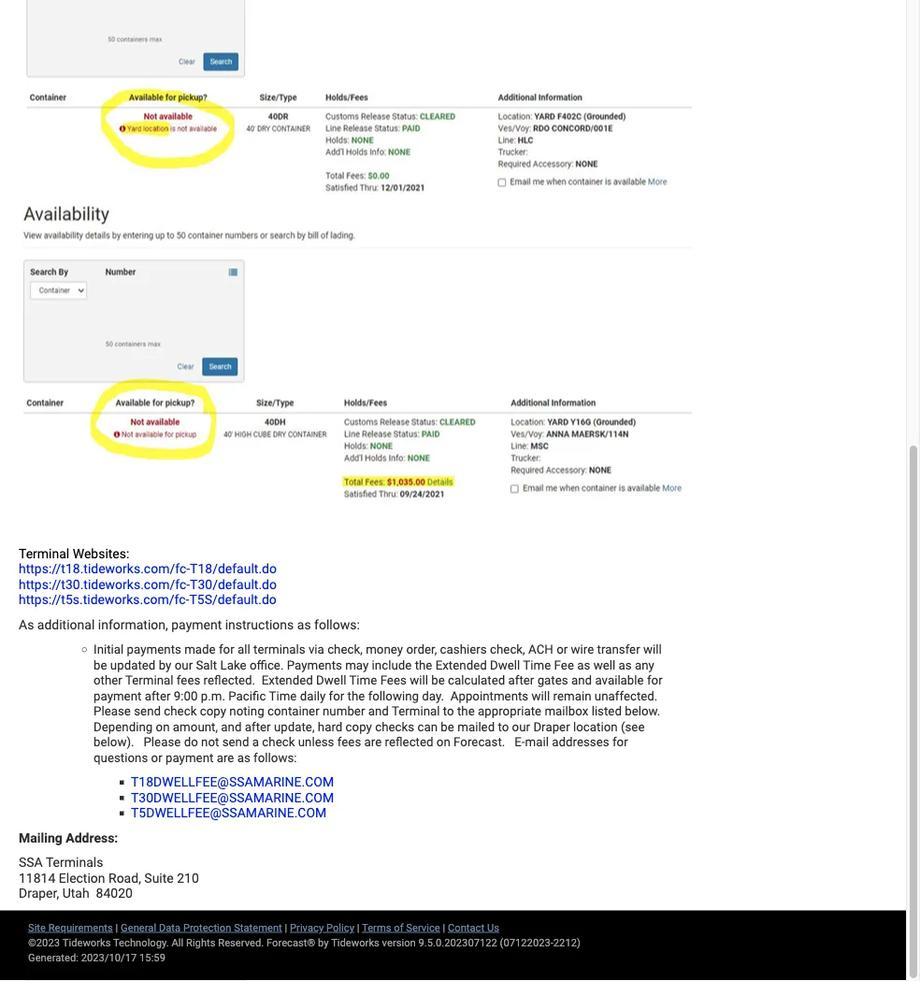 Task type: locate. For each thing, give the bounding box(es) containing it.
draper
[[534, 720, 570, 735]]

daily
[[300, 689, 326, 704]]

for down '(see' on the right bottom of page
[[613, 735, 628, 750]]

dwell
[[490, 658, 520, 673], [316, 673, 346, 688]]

terminal up "can"
[[392, 704, 440, 719]]

1 vertical spatial dwell
[[316, 673, 346, 688]]

or inside ayments made for all terminals via check, money order, cashiers check, ach or wire transfer will be updated by our salt lake office.
[[557, 643, 568, 658]]

check, up may
[[328, 643, 363, 658]]

0 horizontal spatial the
[[348, 689, 365, 704]]

terminals
[[254, 643, 305, 658]]

follows: inside the payments may include the extended dwell time fee as well as any other terminal fees reflected.  extended dwell time fees will be calculated after gates and available for payment after 9:00 p.m. pacific time daily for the following day.  appointments will remain unaffected. please send check copy noting container number and terminal to the appropriate mailbox listed below. depending on amount, and after update, hard copy checks can be mailed to our draper location (see below).   please do not send a check unless fees are reflected on forecast.   e-mail addresses for questions or payment are as follows:
[[254, 751, 297, 766]]

1 horizontal spatial by
[[318, 937, 329, 949]]

payment inside terminal websites: https://t18.tideworks.com/fc-t18/default.do https://t30.tideworks.com/fc-t30/default.do https://t5s.tideworks.com/fc-t5s/default.do as additional information, payment instructions as follows:
[[171, 617, 222, 633]]

2 vertical spatial terminal
[[392, 704, 440, 719]]

information,
[[98, 617, 168, 633]]

after up a on the left of the page
[[245, 720, 271, 735]]

cashiers
[[440, 643, 487, 658]]

2 horizontal spatial and
[[571, 673, 592, 688]]

calculated
[[448, 673, 505, 688]]

will
[[644, 643, 662, 658], [410, 673, 428, 688], [532, 689, 550, 704]]

ach
[[529, 643, 554, 658]]

the up 'number' on the bottom
[[348, 689, 365, 704]]

1 vertical spatial be
[[431, 673, 445, 688]]

15:59
[[139, 952, 165, 964]]

(see
[[621, 720, 645, 735]]

1 horizontal spatial extended
[[436, 658, 487, 673]]

1 vertical spatial follows:
[[254, 751, 297, 766]]

after left 'gates'
[[508, 673, 534, 688]]

1 vertical spatial by
[[318, 937, 329, 949]]

1 horizontal spatial our
[[512, 720, 530, 735]]

general
[[121, 922, 156, 934]]

terminals
[[46, 855, 103, 871]]

check down update,
[[262, 735, 295, 750]]

payment down do
[[166, 751, 214, 766]]

2 horizontal spatial the
[[457, 704, 475, 719]]

p.m.
[[201, 689, 225, 704]]

0 horizontal spatial check
[[164, 704, 197, 719]]

1 horizontal spatial fees
[[337, 735, 361, 750]]

https://t18.tideworks.com/fc-
[[19, 562, 190, 577]]

0 vertical spatial be
[[94, 658, 107, 673]]

0 horizontal spatial send
[[134, 704, 161, 719]]

1 horizontal spatial follows:
[[314, 617, 360, 633]]

dwell up calculated
[[490, 658, 520, 673]]

0 horizontal spatial extended
[[262, 673, 313, 688]]

extended
[[436, 658, 487, 673], [262, 673, 313, 688]]

fees
[[380, 673, 407, 688]]

0 vertical spatial follows:
[[314, 617, 360, 633]]

send
[[134, 704, 161, 719], [222, 735, 249, 750]]

or up fee
[[557, 643, 568, 658]]

include
[[372, 658, 412, 673]]

our
[[175, 658, 193, 673], [512, 720, 530, 735]]

extended down the 'cashiers'
[[436, 658, 487, 673]]

1 check, from the left
[[328, 643, 363, 658]]

instructions
[[225, 617, 294, 633]]

be right "can"
[[441, 720, 455, 735]]

follows: up via
[[314, 617, 360, 633]]

1 horizontal spatial check,
[[490, 643, 525, 658]]

the
[[415, 658, 433, 673], [348, 689, 365, 704], [457, 704, 475, 719]]

1 horizontal spatial terminal
[[125, 673, 174, 688]]

payment up made
[[171, 617, 222, 633]]

election
[[59, 871, 105, 886]]

protection
[[183, 922, 231, 934]]

on down "can"
[[437, 735, 451, 750]]

https://t30.tideworks.com/fc-t30/default.do link
[[19, 577, 277, 593]]

websites:
[[73, 546, 129, 562]]

be up other
[[94, 658, 107, 673]]

0 vertical spatial by
[[159, 658, 172, 673]]

on
[[156, 720, 170, 735], [437, 735, 451, 750]]

appropriate
[[478, 704, 542, 719]]

reflected
[[385, 735, 434, 750]]

time down ach
[[523, 658, 551, 673]]

and down noting
[[221, 720, 242, 735]]

0 horizontal spatial or
[[151, 751, 162, 766]]

0 horizontal spatial terminal
[[19, 546, 69, 562]]

to
[[443, 704, 454, 719], [498, 720, 509, 735]]

depending
[[94, 720, 153, 735]]

listed
[[592, 704, 622, 719]]

0 vertical spatial send
[[134, 704, 161, 719]]

and up the remain
[[571, 673, 592, 688]]

send left a on the left of the page
[[222, 735, 249, 750]]

statement
[[234, 922, 282, 934]]

as down wire
[[577, 658, 591, 673]]

appointments
[[451, 689, 529, 704]]

0 horizontal spatial check,
[[328, 643, 363, 658]]

1 vertical spatial extended
[[262, 673, 313, 688]]

privacy
[[290, 922, 324, 934]]

https://t5s.tideworks.com/fc-t5s/default.do link
[[19, 593, 277, 608]]

service
[[406, 922, 440, 934]]

our inside the payments may include the extended dwell time fee as well as any other terminal fees reflected.  extended dwell time fees will be calculated after gates and available for payment after 9:00 p.m. pacific time daily for the following day.  appointments will remain unaffected. please send check copy noting container number and terminal to the appropriate mailbox listed below. depending on amount, and after update, hard copy checks can be mailed to our draper location (see below).   please do not send a check unless fees are reflected on forecast.   e-mail addresses for questions or payment are as follows:
[[512, 720, 530, 735]]

t30/default.do
[[190, 577, 277, 593]]

or right questions
[[151, 751, 162, 766]]

terminal left websites:
[[19, 546, 69, 562]]

unless
[[298, 735, 334, 750]]

copy
[[200, 704, 226, 719], [346, 720, 372, 735]]

check, left ach
[[490, 643, 525, 658]]

0 vertical spatial payment
[[171, 617, 222, 633]]

road,
[[109, 871, 141, 886]]

general data protection statement link
[[121, 922, 282, 934]]

| up forecast®
[[285, 922, 287, 934]]

as
[[297, 617, 311, 633], [577, 658, 591, 673], [619, 658, 632, 673], [237, 751, 251, 766]]

terminal down updated
[[125, 673, 174, 688]]

https://t18.tideworks.com/fc-t18/default.do link
[[19, 562, 277, 577]]

1 horizontal spatial time
[[349, 673, 377, 688]]

9.5.0.202307122
[[419, 937, 497, 949]]

are down not
[[217, 751, 234, 766]]

0 vertical spatial or
[[557, 643, 568, 658]]

version
[[382, 937, 416, 949]]

be
[[94, 658, 107, 673], [431, 673, 445, 688], [441, 720, 455, 735]]

hard
[[318, 720, 343, 735]]

send up "depending"
[[134, 704, 161, 719]]

0 vertical spatial our
[[175, 658, 193, 673]]

our down the appropriate
[[512, 720, 530, 735]]

| up tideworks
[[357, 922, 360, 934]]

via
[[309, 643, 324, 658]]

0 vertical spatial on
[[156, 720, 170, 735]]

amount,
[[173, 720, 218, 735]]

wire
[[571, 643, 594, 658]]

0 horizontal spatial fees
[[177, 673, 200, 688]]

11814
[[19, 871, 55, 886]]

0 horizontal spatial our
[[175, 658, 193, 673]]

are down checks
[[364, 735, 382, 750]]

extended down office.
[[262, 673, 313, 688]]

0 horizontal spatial on
[[156, 720, 170, 735]]

initial
[[94, 643, 124, 658]]

the down order,
[[415, 658, 433, 673]]

requirements
[[48, 922, 113, 934]]

for up "lake"
[[219, 643, 235, 658]]

addresses
[[552, 735, 610, 750]]

2 horizontal spatial will
[[644, 643, 662, 658]]

fee
[[554, 658, 574, 673]]

to down calculated
[[443, 704, 454, 719]]

dwell down payments on the bottom left of page
[[316, 673, 346, 688]]

as inside terminal websites: https://t18.tideworks.com/fc-t18/default.do https://t30.tideworks.com/fc-t30/default.do https://t5s.tideworks.com/fc-t5s/default.do as additional information, payment instructions as follows:
[[297, 617, 311, 633]]

1 vertical spatial send
[[222, 735, 249, 750]]

following
[[368, 689, 419, 704]]

1 horizontal spatial copy
[[346, 720, 372, 735]]

will right fees at bottom
[[410, 673, 428, 688]]

and down following
[[368, 704, 389, 719]]

time up container
[[269, 689, 297, 704]]

will down 'gates'
[[532, 689, 550, 704]]

copy down 'number' on the bottom
[[346, 720, 372, 735]]

be down order,
[[431, 673, 445, 688]]

1 horizontal spatial or
[[557, 643, 568, 658]]

to down the appropriate
[[498, 720, 509, 735]]

time down may
[[349, 673, 377, 688]]

1 vertical spatial on
[[437, 735, 451, 750]]

| left general
[[116, 922, 118, 934]]

2 horizontal spatial after
[[508, 673, 534, 688]]

below.
[[625, 704, 661, 719]]

0 horizontal spatial are
[[217, 751, 234, 766]]

fees down hard
[[337, 735, 361, 750]]

| up 9.5.0.202307122
[[443, 922, 445, 934]]

0 horizontal spatial dwell
[[316, 673, 346, 688]]

for down any
[[647, 673, 663, 688]]

1 | from the left
[[116, 922, 118, 934]]

(07122023-
[[500, 937, 554, 949]]

by down ayments
[[159, 658, 172, 673]]

not
[[201, 735, 219, 750]]

check,
[[328, 643, 363, 658], [490, 643, 525, 658]]

2 horizontal spatial time
[[523, 658, 551, 673]]

follows: down a on the left of the page
[[254, 751, 297, 766]]

1 vertical spatial check
[[262, 735, 295, 750]]

for up 'number' on the bottom
[[329, 689, 344, 704]]

0 horizontal spatial follows:
[[254, 751, 297, 766]]

1 vertical spatial payment
[[94, 689, 142, 704]]

will up any
[[644, 643, 662, 658]]

as up via
[[297, 617, 311, 633]]

0 horizontal spatial will
[[410, 673, 428, 688]]

1 vertical spatial or
[[151, 751, 162, 766]]

after left 9:00
[[145, 689, 171, 704]]

the up mailed
[[457, 704, 475, 719]]

1 horizontal spatial the
[[415, 658, 433, 673]]

payment up please
[[94, 689, 142, 704]]

p
[[127, 643, 134, 658]]

0 horizontal spatial by
[[159, 658, 172, 673]]

0 horizontal spatial time
[[269, 689, 297, 704]]

by down privacy policy link
[[318, 937, 329, 949]]

draper,
[[19, 886, 59, 902]]

2 vertical spatial payment
[[166, 751, 214, 766]]

by inside 'site requirements | general data protection statement | privacy policy | terms of service | contact us ©2023 tideworks technology. all rights reserved. forecast® by tideworks version 9.5.0.202307122 (07122023-2212) generated: 2023/10/17 15:59'
[[318, 937, 329, 949]]

0 vertical spatial extended
[[436, 658, 487, 673]]

check down 9:00
[[164, 704, 197, 719]]

fees up 9:00
[[177, 673, 200, 688]]

1 vertical spatial our
[[512, 720, 530, 735]]

0 vertical spatial terminal
[[19, 546, 69, 562]]

contact
[[448, 922, 485, 934]]

our inside ayments made for all terminals via check, money order, cashiers check, ach or wire transfer will be updated by our salt lake office.
[[175, 658, 193, 673]]

on left amount,
[[156, 720, 170, 735]]

copy down p.m.
[[200, 704, 226, 719]]

0 vertical spatial fees
[[177, 673, 200, 688]]

our down made
[[175, 658, 193, 673]]

1 horizontal spatial dwell
[[490, 658, 520, 673]]

payments
[[287, 658, 342, 673]]

all
[[238, 643, 250, 658]]

1 vertical spatial fees
[[337, 735, 361, 750]]



Task type: describe. For each thing, give the bounding box(es) containing it.
site requirements | general data protection statement | privacy policy | terms of service | contact us ©2023 tideworks technology. all rights reserved. forecast® by tideworks version 9.5.0.202307122 (07122023-2212) generated: 2023/10/17 15:59
[[28, 922, 581, 964]]

a
[[252, 735, 259, 750]]

1 horizontal spatial check
[[262, 735, 295, 750]]

contact us link
[[448, 922, 499, 934]]

1 vertical spatial the
[[348, 689, 365, 704]]

0 horizontal spatial and
[[221, 720, 242, 735]]

2 horizontal spatial terminal
[[392, 704, 440, 719]]

mailed
[[458, 720, 495, 735]]

0 vertical spatial check
[[164, 704, 197, 719]]

will inside ayments made for all terminals via check, money order, cashiers check, ach or wire transfer will be updated by our salt lake office.
[[644, 643, 662, 658]]

utah
[[62, 886, 89, 902]]

checks
[[375, 720, 415, 735]]

as
[[19, 617, 34, 633]]

office.
[[250, 658, 284, 673]]

1 vertical spatial terminal
[[125, 673, 174, 688]]

can
[[418, 720, 438, 735]]

unaffected.
[[595, 689, 658, 704]]

any
[[635, 658, 655, 673]]

suite
[[144, 871, 174, 886]]

reserved.
[[218, 937, 264, 949]]

address:
[[66, 831, 118, 846]]

all
[[172, 937, 184, 949]]

or inside the payments may include the extended dwell time fee as well as any other terminal fees reflected.  extended dwell time fees will be calculated after gates and available for payment after 9:00 p.m. pacific time daily for the following day.  appointments will remain unaffected. please send check copy noting container number and terminal to the appropriate mailbox listed below. depending on amount, and after update, hard copy checks can be mailed to our draper location (see below).   please do not send a check unless fees are reflected on forecast.   e-mail addresses for questions or payment are as follows:
[[151, 751, 162, 766]]

t5dwellfee@ssamarine.com link
[[131, 806, 327, 821]]

0 vertical spatial dwell
[[490, 658, 520, 673]]

questions
[[94, 751, 148, 766]]

number
[[323, 704, 365, 719]]

payments may include the extended dwell time fee as well as any other terminal fees reflected.  extended dwell time fees will be calculated after gates and available for payment after 9:00 p.m. pacific time daily for the following day.  appointments will remain unaffected. please send check copy noting container number and terminal to the appropriate mailbox listed below. depending on amount, and after update, hard copy checks can be mailed to our draper location (see below).   please do not send a check unless fees are reflected on forecast.   e-mail addresses for questions or payment are as follows:
[[94, 658, 663, 766]]

lake
[[220, 658, 247, 673]]

initial p
[[94, 643, 134, 658]]

0 horizontal spatial copy
[[200, 704, 226, 719]]

do
[[184, 735, 198, 750]]

1 horizontal spatial will
[[532, 689, 550, 704]]

ayments made for all terminals via check, money order, cashiers check, ach or wire transfer will be updated by our salt lake office.
[[94, 643, 662, 673]]

by inside ayments made for all terminals via check, money order, cashiers check, ach or wire transfer will be updated by our salt lake office.
[[159, 658, 172, 673]]

1 horizontal spatial are
[[364, 735, 382, 750]]

1 horizontal spatial on
[[437, 735, 451, 750]]

privacy policy link
[[290, 922, 354, 934]]

9:00
[[174, 689, 198, 704]]

location
[[573, 720, 618, 735]]

available
[[595, 673, 644, 688]]

1 horizontal spatial and
[[368, 704, 389, 719]]

site
[[28, 922, 46, 934]]

0 vertical spatial the
[[415, 658, 433, 673]]

ayments
[[134, 643, 181, 658]]

site requirements link
[[28, 922, 113, 934]]

terms
[[362, 922, 391, 934]]

terms of service link
[[362, 922, 440, 934]]

4 | from the left
[[443, 922, 445, 934]]

other
[[94, 673, 122, 688]]

please
[[94, 704, 131, 719]]

1 horizontal spatial after
[[245, 720, 271, 735]]

2 vertical spatial be
[[441, 720, 455, 735]]

t5dwellfee@ssamarine.com
[[131, 806, 327, 821]]

as up the t18dwellfee@ssamarine.com at the left bottom of page
[[237, 751, 251, 766]]

update,
[[274, 720, 315, 735]]

order,
[[406, 643, 437, 658]]

salt
[[196, 658, 217, 673]]

policy
[[326, 922, 354, 934]]

may
[[345, 658, 369, 673]]

generated:
[[28, 952, 79, 964]]

transfer
[[597, 643, 640, 658]]

data
[[159, 922, 181, 934]]

1 horizontal spatial send
[[222, 735, 249, 750]]

https://t5s.tideworks.com/fc-
[[19, 593, 189, 608]]

well
[[594, 658, 616, 673]]

us
[[487, 922, 499, 934]]

0 horizontal spatial to
[[443, 704, 454, 719]]

money
[[366, 643, 403, 658]]

2 vertical spatial the
[[457, 704, 475, 719]]

rights
[[186, 937, 216, 949]]

as up available
[[619, 658, 632, 673]]

be inside ayments made for all terminals via check, money order, cashiers check, ach or wire transfer will be updated by our salt lake office.
[[94, 658, 107, 673]]

remain
[[553, 689, 592, 704]]

container
[[268, 704, 320, 719]]

gates
[[538, 673, 568, 688]]

for inside ayments made for all terminals via check, money order, cashiers check, ach or wire transfer will be updated by our salt lake office.
[[219, 643, 235, 658]]

2212)
[[554, 937, 581, 949]]

t5s/default.do
[[189, 593, 277, 608]]

3 | from the left
[[357, 922, 360, 934]]

©2023 tideworks
[[28, 937, 111, 949]]

2 check, from the left
[[490, 643, 525, 658]]

1 horizontal spatial to
[[498, 720, 509, 735]]

0 horizontal spatial after
[[145, 689, 171, 704]]

2 | from the left
[[285, 922, 287, 934]]

tideworks
[[331, 937, 380, 949]]

technology.
[[113, 937, 169, 949]]

terminal websites: https://t18.tideworks.com/fc-t18/default.do https://t30.tideworks.com/fc-t30/default.do https://t5s.tideworks.com/fc-t5s/default.do as additional information, payment instructions as follows:
[[19, 546, 360, 633]]

follows: inside terminal websites: https://t18.tideworks.com/fc-t18/default.do https://t30.tideworks.com/fc-t30/default.do https://t5s.tideworks.com/fc-t5s/default.do as additional information, payment instructions as follows:
[[314, 617, 360, 633]]

of
[[394, 922, 404, 934]]

mail
[[525, 735, 549, 750]]

t18dwellfee@ssamarine.com link
[[131, 775, 334, 790]]

additional
[[37, 617, 95, 633]]

t18dwellfee@ssamarine.com t30dwellfee@ssamarine.com t5dwellfee@ssamarine.com mailing address: ssa terminals 11814 election road, suite 210 draper, utah  84020
[[19, 775, 334, 902]]

pacific
[[228, 689, 266, 704]]

t18/default.do
[[190, 562, 277, 577]]

mailing
[[19, 831, 62, 846]]

terminal inside terminal websites: https://t18.tideworks.com/fc-t18/default.do https://t30.tideworks.com/fc-t30/default.do https://t5s.tideworks.com/fc-t5s/default.do as additional information, payment instructions as follows:
[[19, 546, 69, 562]]



Task type: vqa. For each thing, say whether or not it's contained in the screenshot.
fourth the | from right
yes



